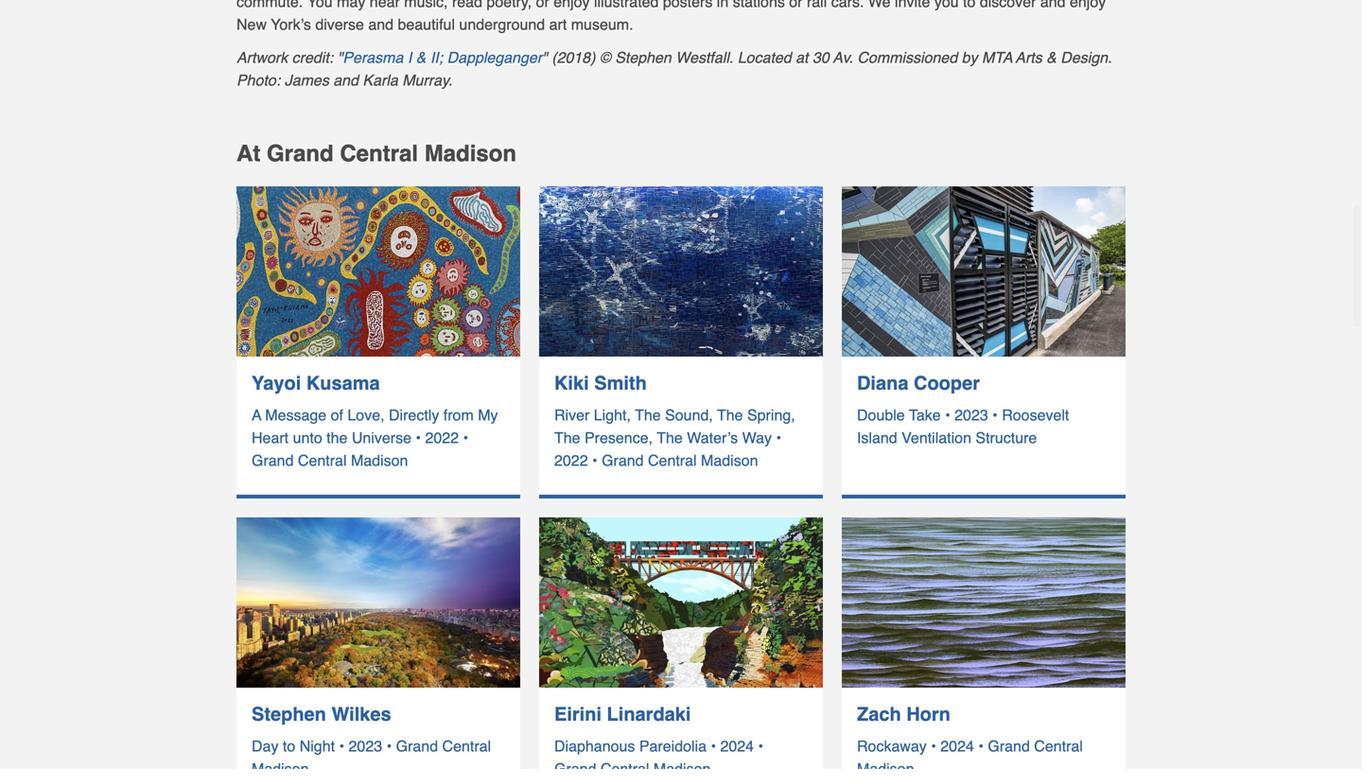 Task type: locate. For each thing, give the bounding box(es) containing it.
presence,
[[585, 429, 653, 447]]

1 2024 from the left
[[721, 738, 754, 755]]

rockaway • 2024 • grand central madison
[[857, 738, 1083, 769]]

stephen right the ©
[[615, 49, 672, 66]]

grand
[[267, 141, 334, 167], [252, 452, 294, 469], [602, 452, 644, 469], [396, 738, 438, 755], [988, 738, 1030, 755], [555, 760, 597, 769]]

1 vertical spatial 2022
[[555, 452, 588, 469]]

2023 down cooper
[[955, 406, 989, 424]]

0 horizontal spatial "
[[338, 49, 343, 66]]

commissioned
[[858, 49, 958, 66]]

central inside a message of love, directly from my heart unto the universe • 2022 • grand central madison
[[298, 452, 347, 469]]

2 " from the left
[[542, 49, 548, 66]]

mta
[[982, 49, 1013, 66]]

river light, the sound, the spring, the presence, the water's way • 2022 • grand central madison
[[555, 406, 796, 469]]

& right arts
[[1047, 49, 1057, 66]]

2022 for kiki smith
[[555, 452, 588, 469]]

0 vertical spatial stephen
[[615, 49, 672, 66]]

diana cooper
[[857, 372, 980, 394]]

diaphanous pareidolia • 2024 • grand central madison
[[555, 738, 764, 769]]

&
[[416, 49, 426, 66], [1047, 49, 1057, 66]]

at grand central madison
[[237, 141, 517, 167]]

©
[[600, 49, 611, 66]]

2024 down horn
[[941, 738, 975, 755]]

0 vertical spatial 2022
[[425, 429, 459, 447]]

i
[[408, 49, 412, 66]]

" up and on the top of page
[[338, 49, 343, 66]]

1 horizontal spatial 2022
[[555, 452, 588, 469]]

30
[[813, 49, 830, 66]]

central
[[340, 141, 418, 167], [298, 452, 347, 469], [648, 452, 697, 469], [442, 738, 491, 755], [1035, 738, 1083, 755], [601, 760, 650, 769]]

2022 inside river light, the sound, the spring, the presence, the water's way • 2022 • grand central madison
[[555, 452, 588, 469]]

credit:
[[292, 49, 333, 66]]

& right i
[[416, 49, 426, 66]]

take
[[909, 406, 941, 424]]

roosevelt
[[1002, 406, 1070, 424]]

2024
[[721, 738, 754, 755], [941, 738, 975, 755]]

water's
[[687, 429, 738, 447]]

•
[[945, 406, 951, 424], [993, 406, 998, 424], [416, 429, 421, 447], [463, 429, 469, 447], [776, 429, 782, 447], [592, 452, 598, 469], [339, 738, 345, 755], [387, 738, 392, 755], [711, 738, 716, 755], [759, 738, 764, 755], [931, 738, 937, 755], [979, 738, 984, 755]]

2023 down wilkes
[[349, 738, 382, 755]]

0 horizontal spatial 2022
[[425, 429, 459, 447]]

2023
[[955, 406, 989, 424], [349, 738, 382, 755]]

madison inside a message of love, directly from my heart unto the universe • 2022 • grand central madison
[[351, 452, 408, 469]]

spring,
[[748, 406, 796, 424]]

2023 inside day to night • 2023 • grand central madison
[[349, 738, 382, 755]]

structure
[[976, 429, 1038, 447]]

madison inside rockaway • 2024 • grand central madison
[[857, 760, 915, 769]]

madison down to
[[252, 760, 309, 769]]

2 & from the left
[[1047, 49, 1057, 66]]

zach
[[857, 704, 902, 725]]

1 " from the left
[[338, 49, 343, 66]]

the up water's
[[717, 406, 743, 424]]

av.
[[833, 49, 854, 66]]

2024 right the pareidolia
[[721, 738, 754, 755]]

madison
[[425, 141, 517, 167], [351, 452, 408, 469], [701, 452, 758, 469], [252, 760, 309, 769], [654, 760, 711, 769], [857, 760, 915, 769]]

the right the light, on the bottom
[[635, 406, 661, 424]]

light,
[[594, 406, 631, 424]]

1 horizontal spatial &
[[1047, 49, 1057, 66]]

madison down universe
[[351, 452, 408, 469]]

madison down rockaway at bottom
[[857, 760, 915, 769]]

a
[[252, 406, 261, 424]]

0 vertical spatial 2023
[[955, 406, 989, 424]]

1 vertical spatial 2023
[[349, 738, 382, 755]]

pareidolia
[[640, 738, 707, 755]]

1 horizontal spatial 2023
[[955, 406, 989, 424]]

the
[[635, 406, 661, 424], [717, 406, 743, 424], [555, 429, 581, 447], [657, 429, 683, 447]]

2024 inside rockaway • 2024 • grand central madison
[[941, 738, 975, 755]]

1 horizontal spatial "
[[542, 49, 548, 66]]

2022 inside a message of love, directly from my heart unto the universe • 2022 • grand central madison
[[425, 429, 459, 447]]

0 horizontal spatial 2023
[[349, 738, 382, 755]]

design.
[[1061, 49, 1112, 66]]

1 horizontal spatial 2024
[[941, 738, 975, 755]]

stephen inside " (2018) © stephen westfall. located at 30 av. commissioned by mta arts & design. photo: james and karla murray.
[[615, 49, 672, 66]]

perasma
[[343, 49, 404, 66]]

the down river at the bottom of the page
[[555, 429, 581, 447]]

2024 inside the diaphanous pareidolia • 2024 • grand central madison
[[721, 738, 754, 755]]

1 horizontal spatial stephen
[[615, 49, 672, 66]]

artwork
[[237, 49, 288, 66]]

james
[[285, 71, 329, 89]]

grand inside rockaway • 2024 • grand central madison
[[988, 738, 1030, 755]]

" left (2018)
[[542, 49, 548, 66]]

0 horizontal spatial stephen
[[252, 704, 326, 725]]

0 horizontal spatial 2024
[[721, 738, 754, 755]]

grand inside a message of love, directly from my heart unto the universe • 2022 • grand central madison
[[252, 452, 294, 469]]

madison down the pareidolia
[[654, 760, 711, 769]]

madison down murray.
[[425, 141, 517, 167]]

artwork credit: " perasma i & ii; dappleganger
[[237, 49, 542, 66]]

grand inside river light, the sound, the spring, the presence, the water's way • 2022 • grand central madison
[[602, 452, 644, 469]]

located
[[738, 49, 792, 66]]

from
[[444, 406, 474, 424]]

and
[[333, 71, 359, 89]]

at
[[796, 49, 809, 66]]

2022
[[425, 429, 459, 447], [555, 452, 588, 469]]

love,
[[348, 406, 385, 424]]

double
[[857, 406, 905, 424]]

2022 down river at the bottom of the page
[[555, 452, 588, 469]]

day
[[252, 738, 279, 755]]

the
[[327, 429, 348, 447]]

stephen
[[615, 49, 672, 66], [252, 704, 326, 725]]

madison down water's
[[701, 452, 758, 469]]

stephen up to
[[252, 704, 326, 725]]

stephen wilkes
[[252, 704, 391, 725]]

0 horizontal spatial &
[[416, 49, 426, 66]]

"
[[338, 49, 343, 66], [542, 49, 548, 66]]

2022 down the from
[[425, 429, 459, 447]]

2 2024 from the left
[[941, 738, 975, 755]]

rockaway
[[857, 738, 927, 755]]



Task type: vqa. For each thing, say whether or not it's contained in the screenshot.


Task type: describe. For each thing, give the bounding box(es) containing it.
2022 for yayoi kusama
[[425, 429, 459, 447]]

eirini linardaki
[[555, 704, 691, 725]]

day to night • 2023 • grand central madison
[[252, 738, 491, 769]]

unto
[[293, 429, 322, 447]]

horn
[[907, 704, 951, 725]]

2023 inside double take • 2023 • roosevelt island ventilation structure
[[955, 406, 989, 424]]

island
[[857, 429, 898, 447]]

river
[[555, 406, 590, 424]]

central inside river light, the sound, the spring, the presence, the water's way • 2022 • grand central madison
[[648, 452, 697, 469]]

central inside rockaway • 2024 • grand central madison
[[1035, 738, 1083, 755]]

kiki
[[555, 372, 589, 394]]

by
[[962, 49, 978, 66]]

of
[[331, 406, 343, 424]]

diaphanous
[[555, 738, 635, 755]]

ii;
[[430, 49, 443, 66]]

central inside day to night • 2023 • grand central madison
[[442, 738, 491, 755]]

dappleganger
[[447, 49, 542, 66]]

1 & from the left
[[416, 49, 426, 66]]

central inside the diaphanous pareidolia • 2024 • grand central madison
[[601, 760, 650, 769]]

sound,
[[665, 406, 713, 424]]

way
[[743, 429, 772, 447]]

diana
[[857, 372, 909, 394]]

yayoi kusama
[[252, 372, 380, 394]]

universe
[[352, 429, 412, 447]]

the down sound,
[[657, 429, 683, 447]]

my
[[478, 406, 498, 424]]

linardaki
[[607, 704, 691, 725]]

kusama
[[306, 372, 380, 394]]

eirini
[[555, 704, 602, 725]]

grand inside the diaphanous pareidolia • 2024 • grand central madison
[[555, 760, 597, 769]]

madison inside the diaphanous pareidolia • 2024 • grand central madison
[[654, 760, 711, 769]]

cooper
[[914, 372, 980, 394]]

directly
[[389, 406, 439, 424]]

photo:
[[237, 71, 280, 89]]

westfall.
[[676, 49, 734, 66]]

grand inside day to night • 2023 • grand central madison
[[396, 738, 438, 755]]

smith
[[595, 372, 647, 394]]

kiki smith
[[555, 372, 647, 394]]

" (2018) © stephen westfall. located at 30 av. commissioned by mta arts & design. photo: james and karla murray.
[[237, 49, 1112, 89]]

1 vertical spatial stephen
[[252, 704, 326, 725]]

(2018)
[[552, 49, 596, 66]]

zach horn
[[857, 704, 951, 725]]

ventilation
[[902, 429, 972, 447]]

night
[[300, 738, 335, 755]]

madison inside river light, the sound, the spring, the presence, the water's way • 2022 • grand central madison
[[701, 452, 758, 469]]

karla
[[363, 71, 398, 89]]

a message of love, directly from my heart unto the universe • 2022 • grand central madison
[[252, 406, 498, 469]]

yayoi
[[252, 372, 301, 394]]

heart
[[252, 429, 289, 447]]

murray.
[[402, 71, 453, 89]]

message
[[265, 406, 327, 424]]

at
[[237, 141, 261, 167]]

arts
[[1016, 49, 1043, 66]]

wilkes
[[332, 704, 391, 725]]

madison inside day to night • 2023 • grand central madison
[[252, 760, 309, 769]]

to
[[283, 738, 295, 755]]

" inside " (2018) © stephen westfall. located at 30 av. commissioned by mta arts & design. photo: james and karla murray.
[[542, 49, 548, 66]]

double take • 2023 • roosevelt island ventilation structure
[[857, 406, 1070, 447]]

& inside " (2018) © stephen westfall. located at 30 av. commissioned by mta arts & design. photo: james and karla murray.
[[1047, 49, 1057, 66]]

perasma i & ii; dappleganger link
[[343, 49, 542, 66]]



